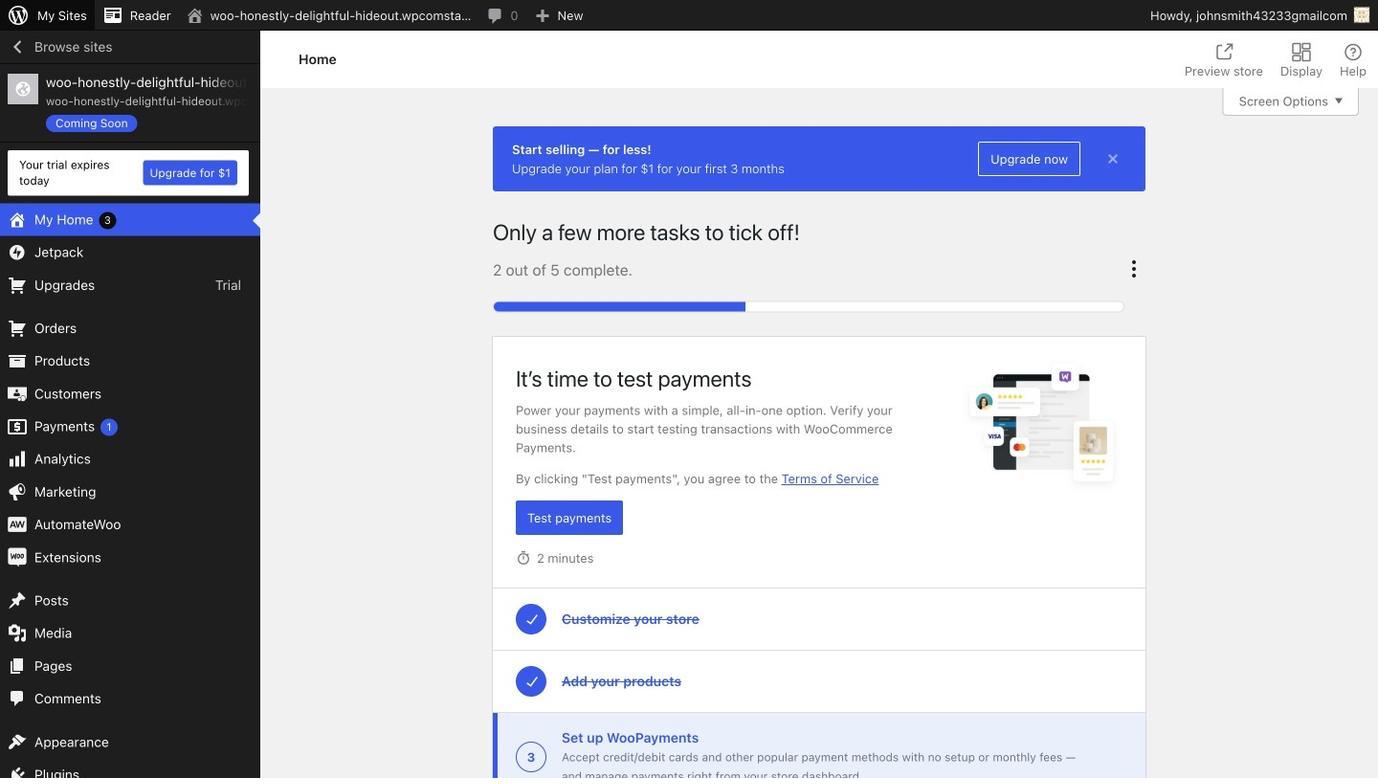 Task type: vqa. For each thing, say whether or not it's contained in the screenshot.
Marketing link
no



Task type: describe. For each thing, give the bounding box(es) containing it.
display options image
[[1291, 41, 1314, 64]]

main menu navigation
[[0, 31, 260, 778]]

toolbar navigation
[[0, 0, 1379, 34]]

task list options image
[[1123, 257, 1146, 280]]



Task type: locate. For each thing, give the bounding box(es) containing it.
tab list
[[1174, 31, 1379, 88]]

payment illustration image
[[960, 356, 1123, 494]]

timer image
[[516, 551, 531, 566]]

dismiss this banner. image
[[1104, 149, 1123, 169]]



